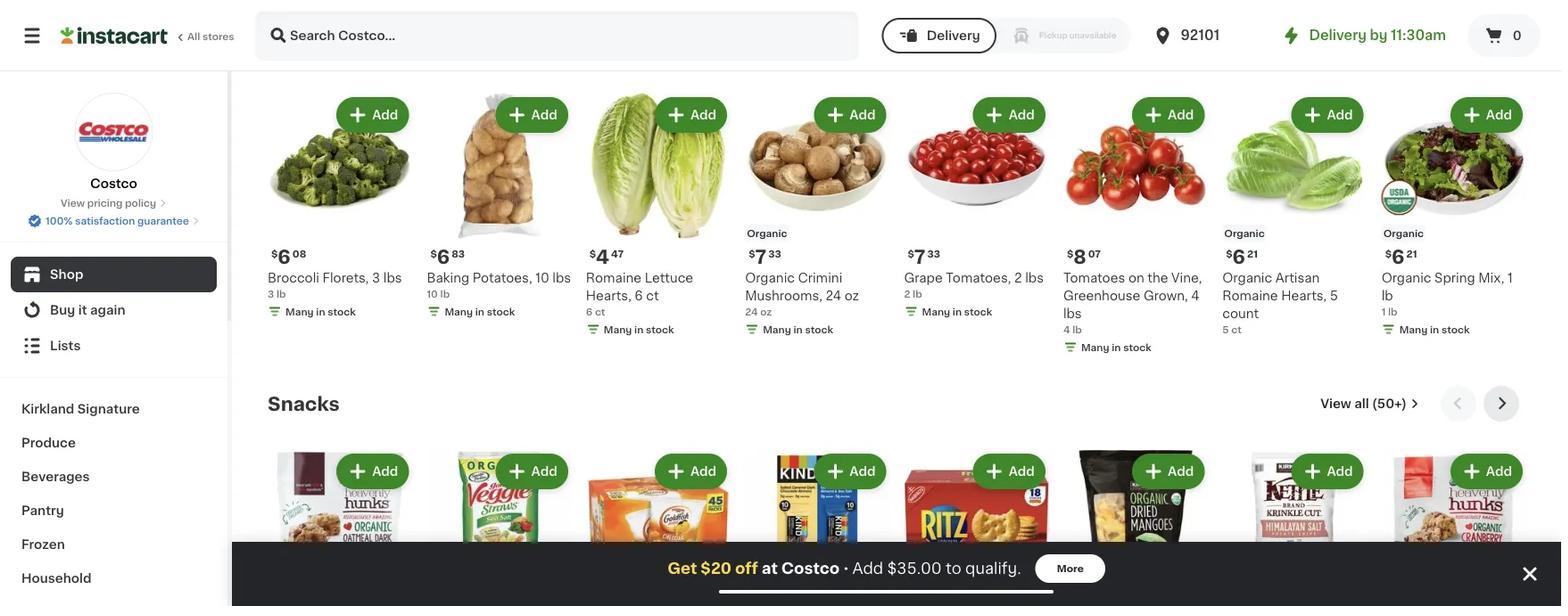 Task type: describe. For each thing, give the bounding box(es) containing it.
Search field
[[257, 12, 857, 59]]

produce
[[21, 437, 76, 450]]

100% satisfaction guarantee
[[46, 216, 189, 226]]

in for on
[[1112, 343, 1121, 352]]

$ for grape tomatoes, 2 lbs
[[908, 249, 914, 259]]

lettuce
[[645, 272, 693, 284]]

fresh
[[268, 38, 323, 57]]

83
[[452, 249, 465, 259]]

costco logo image
[[75, 93, 153, 171]]

08
[[292, 249, 306, 259]]

6 for organic spring mix, 1 lb
[[1392, 248, 1405, 267]]

organic spring mix, 1 lb 1 lb
[[1382, 272, 1513, 317]]

kirkland signature
[[21, 403, 140, 416]]

many for broccoli florets, 3 lbs
[[286, 307, 314, 317]]

6 for broccoli florets, 3 lbs
[[278, 248, 291, 267]]

broccoli florets, 3 lbs 3 lb
[[268, 272, 402, 299]]

potatoes,
[[473, 272, 532, 284]]

(40+)
[[1372, 41, 1407, 54]]

1 vertical spatial ct
[[595, 307, 605, 317]]

organic crimini mushrooms, 24 oz 24 oz
[[745, 272, 859, 317]]

buy it again
[[50, 304, 126, 317]]

grape
[[904, 272, 943, 284]]

7 for grape tomatoes, 2 lbs
[[914, 248, 926, 267]]

romaine inside romaine lettuce hearts, 6 ct 6 ct
[[586, 272, 642, 284]]

vegetables
[[327, 38, 439, 57]]

lbs for baking potatoes, 10 lbs
[[553, 272, 571, 284]]

many in stock for florets,
[[286, 307, 356, 317]]

grown,
[[1144, 289, 1188, 302]]

fresh vegetables
[[268, 38, 439, 57]]

item carousel region containing fresh vegetables
[[268, 29, 1527, 372]]

0 horizontal spatial oz
[[760, 307, 772, 317]]

1 item carousel region from the top
[[268, 0, 1527, 15]]

0 horizontal spatial 4
[[596, 248, 609, 267]]

lists link
[[11, 328, 217, 364]]

romaine inside organic artisan romaine hearts, 5 count 5 ct
[[1223, 289, 1278, 302]]

baking potatoes, 10 lbs 10 lb
[[427, 272, 571, 299]]

21 for organic spring mix, 1 lb
[[1407, 249, 1417, 259]]

stock for 2
[[964, 307, 993, 317]]

at
[[762, 562, 778, 577]]

greenhouse
[[1064, 289, 1141, 302]]

0 horizontal spatial 2
[[904, 289, 911, 299]]

$ for tomatoes on the vine, greenhouse grown, 4 lbs
[[1067, 249, 1074, 259]]

by
[[1370, 29, 1388, 42]]

many in stock for spring
[[1400, 325, 1470, 335]]

view all (50+) button
[[1314, 386, 1427, 422]]

0
[[1513, 29, 1522, 42]]

47
[[611, 249, 624, 259]]

0 button
[[1468, 14, 1541, 57]]

mushrooms,
[[745, 289, 823, 302]]

all
[[187, 32, 200, 41]]

get
[[668, 562, 697, 577]]

in for florets,
[[316, 307, 325, 317]]

costco link
[[75, 93, 153, 193]]

pantry link
[[11, 494, 217, 528]]

pricing
[[87, 199, 123, 208]]

0 vertical spatial costco
[[90, 178, 137, 190]]

satisfaction
[[75, 216, 135, 226]]

romaine lettuce hearts, 6 ct 6 ct
[[586, 272, 693, 317]]

many in stock for lettuce
[[604, 325, 674, 335]]

stock for 3
[[328, 307, 356, 317]]

view all (40+) button
[[1314, 29, 1427, 65]]

$20
[[701, 562, 732, 577]]

$ 6 83
[[430, 248, 465, 267]]

buy
[[50, 304, 75, 317]]

organic inside organic spring mix, 1 lb 1 lb
[[1382, 272, 1432, 284]]

$ for organic spring mix, 1 lb
[[1385, 249, 1392, 259]]

tomatoes
[[1064, 272, 1125, 284]]

again
[[90, 304, 126, 317]]

many for tomatoes on the vine, greenhouse grown, 4 lbs
[[1081, 343, 1110, 352]]

organic button
[[1064, 451, 1208, 607]]

produce link
[[11, 427, 217, 460]]

mix,
[[1479, 272, 1505, 284]]

view inside view pricing policy link
[[61, 199, 85, 208]]

organic inside button
[[1065, 585, 1106, 595]]

buy it again link
[[11, 293, 217, 328]]

view pricing policy
[[61, 199, 156, 208]]

$ for organic artisan romaine hearts, 5 count
[[1226, 249, 1233, 259]]

lists
[[50, 340, 81, 352]]

lb inside the grape tomatoes, 2 lbs 2 lb
[[913, 289, 922, 299]]

many for grape tomatoes, 2 lbs
[[922, 307, 950, 317]]

1 horizontal spatial 1
[[1508, 272, 1513, 284]]

spring
[[1435, 272, 1475, 284]]

0 horizontal spatial 10
[[427, 289, 438, 299]]

lb inside broccoli florets, 3 lbs 3 lb
[[277, 289, 286, 299]]

beverages
[[21, 471, 90, 484]]

1 horizontal spatial 4
[[1064, 325, 1070, 335]]

0 horizontal spatial 24
[[745, 307, 758, 317]]

off
[[735, 562, 758, 577]]

1 horizontal spatial oz
[[845, 289, 859, 302]]

view all (50+)
[[1321, 398, 1407, 410]]

view for snacks
[[1321, 398, 1352, 410]]

0 vertical spatial 24
[[826, 289, 842, 302]]

household
[[21, 573, 92, 585]]

the
[[1148, 272, 1169, 284]]

lb inside tomatoes on the vine, greenhouse grown, 4 lbs 4 lb
[[1073, 325, 1082, 335]]

more
[[1057, 564, 1084, 574]]

all stores
[[187, 32, 234, 41]]

8
[[1074, 248, 1087, 267]]

delivery for delivery
[[927, 29, 980, 42]]

stock for mix,
[[1442, 325, 1470, 335]]

many for romaine lettuce hearts, 6 ct
[[604, 325, 632, 335]]

1 vertical spatial 1
[[1382, 307, 1386, 317]]

guarantee
[[137, 216, 189, 226]]

artisan
[[1276, 272, 1320, 284]]

many for organic spring mix, 1 lb
[[1400, 325, 1428, 335]]

1 horizontal spatial 5
[[1330, 289, 1338, 302]]

stores
[[202, 32, 234, 41]]



Task type: locate. For each thing, give the bounding box(es) containing it.
1 horizontal spatial 33
[[928, 249, 941, 259]]

3 down broccoli
[[268, 289, 274, 299]]

many for organic crimini mushrooms, 24 oz
[[763, 325, 791, 335]]

lbs for grape tomatoes, 2 lbs
[[1025, 272, 1044, 284]]

instacart logo image
[[61, 25, 168, 46]]

many in stock down baking potatoes, 10 lbs 10 lb
[[445, 307, 515, 317]]

$ up grape
[[908, 249, 914, 259]]

delivery button
[[882, 18, 997, 54]]

many in stock down tomatoes on the vine, greenhouse grown, 4 lbs 4 lb
[[1081, 343, 1152, 352]]

stock for the
[[1124, 343, 1152, 352]]

$ left 83
[[430, 249, 437, 259]]

1 21 from the left
[[1247, 249, 1258, 259]]

shop
[[50, 269, 83, 281]]

in for lettuce
[[635, 325, 644, 335]]

view
[[1321, 41, 1352, 54], [61, 199, 85, 208], [1321, 398, 1352, 410]]

1 $ 7 33 from the left
[[749, 248, 781, 267]]

0 vertical spatial 4
[[596, 248, 609, 267]]

beverages link
[[11, 460, 217, 494]]

07
[[1088, 249, 1101, 259]]

lb inside baking potatoes, 10 lbs 10 lb
[[440, 289, 450, 299]]

21 up organic artisan romaine hearts, 5 count 5 ct
[[1247, 249, 1258, 259]]

2 right 'tomatoes,'
[[1015, 272, 1022, 284]]

6 for baking potatoes, 10 lbs
[[437, 248, 450, 267]]

all inside popup button
[[1355, 41, 1369, 54]]

many in stock down broccoli florets, 3 lbs 3 lb
[[286, 307, 356, 317]]

$ inside $ 8 07
[[1067, 249, 1074, 259]]

hearts, inside romaine lettuce hearts, 6 ct 6 ct
[[586, 289, 632, 302]]

$ 6 08
[[271, 248, 306, 267]]

many
[[286, 307, 314, 317], [445, 307, 473, 317], [922, 307, 950, 317], [604, 325, 632, 335], [763, 325, 791, 335], [1400, 325, 1428, 335], [1081, 343, 1110, 352]]

kirkland signature link
[[11, 393, 217, 427]]

$ 6 21 up count
[[1226, 248, 1258, 267]]

4 left 47
[[596, 248, 609, 267]]

many in stock for tomatoes,
[[922, 307, 993, 317]]

5
[[1330, 289, 1338, 302], [1223, 325, 1229, 335]]

2 vertical spatial 4
[[1064, 325, 1070, 335]]

1 horizontal spatial 3
[[372, 272, 380, 284]]

to
[[946, 562, 962, 577]]

$ left 07
[[1067, 249, 1074, 259]]

many in stock
[[286, 307, 356, 317], [445, 307, 515, 317], [922, 307, 993, 317], [604, 325, 674, 335], [763, 325, 833, 335], [1400, 325, 1470, 335], [1081, 343, 1152, 352]]

0 horizontal spatial delivery
[[927, 29, 980, 42]]

kirkland
[[21, 403, 74, 416]]

1 vertical spatial item carousel region
[[268, 29, 1527, 372]]

in down romaine lettuce hearts, 6 ct 6 ct
[[635, 325, 644, 335]]

0 horizontal spatial $ 6 21
[[1226, 248, 1258, 267]]

stock down baking potatoes, 10 lbs 10 lb
[[487, 307, 515, 317]]

7 for organic crimini mushrooms, 24 oz
[[755, 248, 767, 267]]

oz right mushrooms,
[[845, 289, 859, 302]]

costco left •
[[782, 562, 840, 577]]

1 horizontal spatial romaine
[[1223, 289, 1278, 302]]

0 horizontal spatial 1
[[1382, 307, 1386, 317]]

$ 7 33 up mushrooms,
[[749, 248, 781, 267]]

lbs right 'florets,'
[[383, 272, 402, 284]]

many in stock down romaine lettuce hearts, 6 ct 6 ct
[[604, 325, 674, 335]]

2 $ from the left
[[430, 249, 437, 259]]

0 horizontal spatial 33
[[768, 249, 781, 259]]

0 horizontal spatial hearts,
[[586, 289, 632, 302]]

page 1 of 5 group
[[268, 0, 1527, 15]]

$ 7 33 for organic
[[749, 248, 781, 267]]

$ up mushrooms,
[[749, 249, 755, 259]]

lb
[[277, 289, 286, 299], [440, 289, 450, 299], [913, 289, 922, 299], [1382, 289, 1393, 302], [1388, 307, 1398, 317], [1073, 325, 1082, 335]]

many down broccoli
[[286, 307, 314, 317]]

33 for organic
[[768, 249, 781, 259]]

lbs inside baking potatoes, 10 lbs 10 lb
[[553, 272, 571, 284]]

romaine up count
[[1223, 289, 1278, 302]]

ct
[[646, 289, 659, 302], [595, 307, 605, 317], [1232, 325, 1242, 335]]

ct down count
[[1232, 325, 1242, 335]]

delivery inside button
[[927, 29, 980, 42]]

stock down the grape tomatoes, 2 lbs 2 lb
[[964, 307, 993, 317]]

0 vertical spatial ct
[[646, 289, 659, 302]]

all for snacks
[[1355, 398, 1369, 410]]

0 horizontal spatial 7
[[755, 248, 767, 267]]

24 down mushrooms,
[[745, 307, 758, 317]]

in down broccoli florets, 3 lbs 3 lb
[[316, 307, 325, 317]]

6
[[278, 248, 291, 267], [437, 248, 450, 267], [1233, 248, 1246, 267], [1392, 248, 1405, 267], [635, 289, 643, 302], [586, 307, 593, 317]]

qualify.
[[966, 562, 1021, 577]]

frozen link
[[11, 528, 217, 562]]

in down organic crimini mushrooms, 24 oz 24 oz
[[794, 325, 803, 335]]

in for potatoes,
[[475, 307, 484, 317]]

3 item carousel region from the top
[[268, 386, 1527, 607]]

on
[[1129, 272, 1145, 284]]

1 vertical spatial 24
[[745, 307, 758, 317]]

in down baking potatoes, 10 lbs 10 lb
[[475, 307, 484, 317]]

lbs down greenhouse
[[1064, 307, 1082, 320]]

stock for 10
[[487, 307, 515, 317]]

view inside view all (50+) popup button
[[1321, 398, 1352, 410]]

1
[[1508, 272, 1513, 284], [1382, 307, 1386, 317]]

hearts, inside organic artisan romaine hearts, 5 count 5 ct
[[1281, 289, 1327, 302]]

get $20 off at costco • add $35.00 to qualify.
[[668, 562, 1021, 577]]

3
[[372, 272, 380, 284], [268, 289, 274, 299]]

add
[[372, 109, 398, 121], [531, 109, 557, 121], [691, 109, 717, 121], [850, 109, 876, 121], [1009, 109, 1035, 121], [1168, 109, 1194, 121], [1327, 109, 1353, 121], [1486, 109, 1512, 121], [372, 466, 398, 478], [531, 466, 557, 478], [691, 466, 717, 478], [850, 466, 876, 478], [1009, 466, 1035, 478], [1168, 466, 1194, 478], [1327, 466, 1353, 478], [1486, 466, 1512, 478], [853, 562, 884, 577]]

$ for romaine lettuce hearts, 6 ct
[[590, 249, 596, 259]]

$ 6 21
[[1226, 248, 1258, 267], [1385, 248, 1417, 267]]

0 vertical spatial 2
[[1015, 272, 1022, 284]]

1 vertical spatial all
[[1355, 398, 1369, 410]]

$ inside '$ 4 47'
[[590, 249, 596, 259]]

0 vertical spatial 10
[[536, 272, 549, 284]]

tomatoes,
[[946, 272, 1011, 284]]

product group containing 4
[[586, 94, 731, 340]]

100% satisfaction guarantee button
[[28, 211, 200, 228]]

many for baking potatoes, 10 lbs
[[445, 307, 473, 317]]

oz down mushrooms,
[[760, 307, 772, 317]]

33 up grape
[[928, 249, 941, 259]]

0 horizontal spatial 3
[[268, 289, 274, 299]]

1 vertical spatial romaine
[[1223, 289, 1278, 302]]

21 up organic spring mix, 1 lb 1 lb
[[1407, 249, 1417, 259]]

hearts,
[[586, 289, 632, 302], [1281, 289, 1327, 302]]

many in stock down organic crimini mushrooms, 24 oz 24 oz
[[763, 325, 833, 335]]

92101
[[1181, 29, 1220, 42]]

signature
[[77, 403, 140, 416]]

$ left 47
[[590, 249, 596, 259]]

2 vertical spatial ct
[[1232, 325, 1242, 335]]

1 vertical spatial 4
[[1191, 289, 1200, 302]]

100%
[[46, 216, 73, 226]]

33 for grape
[[928, 249, 941, 259]]

it
[[78, 304, 87, 317]]

shop link
[[11, 257, 217, 293]]

view pricing policy link
[[61, 196, 167, 211]]

0 vertical spatial romaine
[[586, 272, 642, 284]]

92101 button
[[1152, 11, 1260, 61]]

1 horizontal spatial ct
[[646, 289, 659, 302]]

2 all from the top
[[1355, 398, 1369, 410]]

costco inside treatment tracker modal dialog
[[782, 562, 840, 577]]

lbs inside tomatoes on the vine, greenhouse grown, 4 lbs 4 lb
[[1064, 307, 1082, 320]]

4 down vine,
[[1191, 289, 1200, 302]]

0 vertical spatial oz
[[845, 289, 859, 302]]

pantry
[[21, 505, 64, 518]]

0 horizontal spatial $ 7 33
[[749, 248, 781, 267]]

all stores link
[[61, 11, 236, 61]]

2 33 from the left
[[928, 249, 941, 259]]

household link
[[11, 562, 217, 596]]

2 vertical spatial item carousel region
[[268, 386, 1527, 607]]

1 vertical spatial 2
[[904, 289, 911, 299]]

2 item carousel region from the top
[[268, 29, 1527, 372]]

add button
[[338, 99, 407, 131], [497, 99, 566, 131], [657, 99, 726, 131], [816, 99, 885, 131], [975, 99, 1044, 131], [1134, 99, 1203, 131], [1293, 99, 1362, 131], [1452, 99, 1521, 131], [338, 456, 407, 488], [497, 456, 566, 488], [657, 456, 726, 488], [816, 456, 885, 488], [975, 456, 1044, 488], [1134, 456, 1203, 488], [1293, 456, 1362, 488], [1452, 456, 1521, 488]]

policy
[[125, 199, 156, 208]]

in for crimini
[[794, 325, 803, 335]]

$ 8 07
[[1067, 248, 1101, 267]]

vine,
[[1172, 272, 1202, 284]]

organic artisan romaine hearts, 5 count 5 ct
[[1223, 272, 1338, 335]]

stock down organic spring mix, 1 lb 1 lb
[[1442, 325, 1470, 335]]

1 $ from the left
[[271, 249, 278, 259]]

1 horizontal spatial $ 6 21
[[1385, 248, 1417, 267]]

$ 4 47
[[590, 248, 624, 267]]

10
[[536, 272, 549, 284], [427, 289, 438, 299]]

romaine down '$ 4 47' on the left of page
[[586, 272, 642, 284]]

0 horizontal spatial 5
[[1223, 325, 1229, 335]]

lbs
[[383, 272, 402, 284], [553, 272, 571, 284], [1025, 272, 1044, 284], [1064, 307, 1082, 320]]

2
[[1015, 272, 1022, 284], [904, 289, 911, 299]]

lbs for broccoli florets, 3 lbs
[[383, 272, 402, 284]]

1 horizontal spatial 10
[[536, 272, 549, 284]]

count
[[1223, 307, 1259, 320]]

2 horizontal spatial ct
[[1232, 325, 1242, 335]]

0 vertical spatial view
[[1321, 41, 1352, 54]]

$ for organic crimini mushrooms, 24 oz
[[749, 249, 755, 259]]

all left (50+)
[[1355, 398, 1369, 410]]

6 $ from the left
[[1067, 249, 1074, 259]]

33
[[768, 249, 781, 259], [928, 249, 941, 259]]

grape tomatoes, 2 lbs 2 lb
[[904, 272, 1044, 299]]

0 horizontal spatial romaine
[[586, 272, 642, 284]]

1 all from the top
[[1355, 41, 1369, 54]]

delivery down page 1 of 5 group
[[927, 29, 980, 42]]

many in stock down the grape tomatoes, 2 lbs 2 lb
[[922, 307, 993, 317]]

hearts, down artisan
[[1281, 289, 1327, 302]]

6 for organic artisan romaine hearts, 5 count
[[1233, 248, 1246, 267]]

4 $ from the left
[[749, 249, 755, 259]]

more button
[[1036, 555, 1105, 584]]

treatment tracker modal dialog
[[232, 543, 1562, 607]]

delivery
[[1309, 29, 1367, 42], [927, 29, 980, 42]]

$ 6 21 up organic spring mix, 1 lb 1 lb
[[1385, 248, 1417, 267]]

delivery by 11:30am
[[1309, 29, 1446, 42]]

4 down greenhouse
[[1064, 325, 1070, 335]]

item carousel region
[[268, 0, 1527, 15], [268, 29, 1527, 372], [268, 386, 1527, 607]]

stock down broccoli florets, 3 lbs 3 lb
[[328, 307, 356, 317]]

0 horizontal spatial costco
[[90, 178, 137, 190]]

1 hearts, from the left
[[586, 289, 632, 302]]

2 21 from the left
[[1407, 249, 1417, 259]]

product group containing 8
[[1064, 94, 1208, 358]]

all left the by
[[1355, 41, 1369, 54]]

item badge image
[[1382, 180, 1418, 215]]

add inside treatment tracker modal dialog
[[853, 562, 884, 577]]

many down romaine lettuce hearts, 6 ct 6 ct
[[604, 325, 632, 335]]

many down grape
[[922, 307, 950, 317]]

1 horizontal spatial 24
[[826, 289, 842, 302]]

view left (50+)
[[1321, 398, 1352, 410]]

in down tomatoes on the vine, greenhouse grown, 4 lbs 4 lb
[[1112, 343, 1121, 352]]

broccoli
[[268, 272, 319, 284]]

1 vertical spatial 5
[[1223, 325, 1229, 335]]

0 horizontal spatial 21
[[1247, 249, 1258, 259]]

lbs right 'tomatoes,'
[[1025, 272, 1044, 284]]

$ left "08"
[[271, 249, 278, 259]]

5 $ from the left
[[908, 249, 914, 259]]

$ inside $ 6 08
[[271, 249, 278, 259]]

$ inside $ 6 83
[[430, 249, 437, 259]]

stock down romaine lettuce hearts, 6 ct 6 ct
[[646, 325, 674, 335]]

33 up mushrooms,
[[768, 249, 781, 259]]

florets,
[[323, 272, 369, 284]]

all inside popup button
[[1355, 398, 1369, 410]]

many down the baking
[[445, 307, 473, 317]]

1 vertical spatial 10
[[427, 289, 438, 299]]

None search field
[[255, 11, 859, 61]]

10 right potatoes,
[[536, 272, 549, 284]]

7 $ from the left
[[1226, 249, 1233, 259]]

3 right 'florets,'
[[372, 272, 380, 284]]

ct inside organic artisan romaine hearts, 5 count 5 ct
[[1232, 325, 1242, 335]]

4
[[596, 248, 609, 267], [1191, 289, 1200, 302], [1064, 325, 1070, 335]]

1 horizontal spatial delivery
[[1309, 29, 1367, 42]]

stock for hearts,
[[646, 325, 674, 335]]

many in stock for crimini
[[763, 325, 833, 335]]

1 vertical spatial view
[[61, 199, 85, 208]]

0 vertical spatial 3
[[372, 272, 380, 284]]

2 $ 6 21 from the left
[[1385, 248, 1417, 267]]

•
[[843, 562, 849, 576]]

stock
[[328, 307, 356, 317], [487, 307, 515, 317], [964, 307, 993, 317], [646, 325, 674, 335], [805, 325, 833, 335], [1442, 325, 1470, 335], [1124, 343, 1152, 352]]

$ for baking potatoes, 10 lbs
[[430, 249, 437, 259]]

costco
[[90, 178, 137, 190], [782, 562, 840, 577]]

view up 100%
[[61, 199, 85, 208]]

$ 7 33 up grape
[[908, 248, 941, 267]]

3 $ from the left
[[590, 249, 596, 259]]

1 horizontal spatial $ 7 33
[[908, 248, 941, 267]]

view for fresh vegetables
[[1321, 41, 1352, 54]]

21 for organic artisan romaine hearts, 5 count
[[1247, 249, 1258, 259]]

all for fresh vegetables
[[1355, 41, 1369, 54]]

1 $ 6 21 from the left
[[1226, 248, 1258, 267]]

1 horizontal spatial 7
[[914, 248, 926, 267]]

0 vertical spatial 5
[[1330, 289, 1338, 302]]

1 horizontal spatial 21
[[1407, 249, 1417, 259]]

in down the grape tomatoes, 2 lbs 2 lb
[[953, 307, 962, 317]]

item carousel region containing snacks
[[268, 386, 1527, 607]]

1 33 from the left
[[768, 249, 781, 259]]

product group
[[268, 94, 413, 322], [427, 94, 572, 322], [586, 94, 731, 340], [745, 94, 890, 340], [904, 94, 1049, 322], [1064, 94, 1208, 358], [1223, 94, 1368, 337], [1382, 94, 1527, 340], [268, 451, 413, 607], [427, 451, 572, 607], [586, 451, 731, 607], [745, 451, 890, 607], [904, 451, 1049, 607], [1064, 451, 1208, 607], [1223, 451, 1368, 607], [1382, 451, 1527, 607]]

lbs inside broccoli florets, 3 lbs 3 lb
[[383, 272, 402, 284]]

baking
[[427, 272, 469, 284]]

ct down '$ 4 47' on the left of page
[[595, 307, 605, 317]]

24 down crimini
[[826, 289, 842, 302]]

1 horizontal spatial hearts,
[[1281, 289, 1327, 302]]

2 down grape
[[904, 289, 911, 299]]

$ 6 21 for organic spring mix, 1 lb
[[1385, 248, 1417, 267]]

lbs right potatoes,
[[553, 272, 571, 284]]

in for tomatoes,
[[953, 307, 962, 317]]

$35.00
[[887, 562, 942, 577]]

many in stock down organic spring mix, 1 lb 1 lb
[[1400, 325, 1470, 335]]

ct down lettuce
[[646, 289, 659, 302]]

0 vertical spatial item carousel region
[[268, 0, 1527, 15]]

1 horizontal spatial costco
[[782, 562, 840, 577]]

$ 6 21 for organic artisan romaine hearts, 5 count
[[1226, 248, 1258, 267]]

many in stock for on
[[1081, 343, 1152, 352]]

many down greenhouse
[[1081, 343, 1110, 352]]

1 7 from the left
[[755, 248, 767, 267]]

view inside view all (40+) popup button
[[1321, 41, 1352, 54]]

0 vertical spatial 1
[[1508, 272, 1513, 284]]

1 vertical spatial 3
[[268, 289, 274, 299]]

1 vertical spatial costco
[[782, 562, 840, 577]]

view all (40+)
[[1321, 41, 1407, 54]]

lbs inside the grape tomatoes, 2 lbs 2 lb
[[1025, 272, 1044, 284]]

7 up grape
[[914, 248, 926, 267]]

in down organic spring mix, 1 lb 1 lb
[[1430, 325, 1439, 335]]

snacks
[[268, 395, 340, 414]]

many down mushrooms,
[[763, 325, 791, 335]]

organic inside organic crimini mushrooms, 24 oz 24 oz
[[745, 272, 795, 284]]

stock for mushrooms,
[[805, 325, 833, 335]]

delivery for delivery by 11:30am
[[1309, 29, 1367, 42]]

$ for broccoli florets, 3 lbs
[[271, 249, 278, 259]]

hearts, down '$ 4 47' on the left of page
[[586, 289, 632, 302]]

stock down tomatoes on the vine, greenhouse grown, 4 lbs 4 lb
[[1124, 343, 1152, 352]]

(50+)
[[1372, 398, 1407, 410]]

2 7 from the left
[[914, 248, 926, 267]]

8 $ from the left
[[1385, 249, 1392, 259]]

many down organic spring mix, 1 lb 1 lb
[[1400, 325, 1428, 335]]

11:30am
[[1391, 29, 1446, 42]]

many in stock for potatoes,
[[445, 307, 515, 317]]

10 down the baking
[[427, 289, 438, 299]]

$ up count
[[1226, 249, 1233, 259]]

0 vertical spatial all
[[1355, 41, 1369, 54]]

service type group
[[882, 18, 1131, 54]]

2 horizontal spatial 4
[[1191, 289, 1200, 302]]

2 vertical spatial view
[[1321, 398, 1352, 410]]

2 hearts, from the left
[[1281, 289, 1327, 302]]

1 vertical spatial oz
[[760, 307, 772, 317]]

in for spring
[[1430, 325, 1439, 335]]

$ down item badge image
[[1385, 249, 1392, 259]]

0 horizontal spatial ct
[[595, 307, 605, 317]]

tomatoes on the vine, greenhouse grown, 4 lbs 4 lb
[[1064, 272, 1202, 335]]

organic inside organic artisan romaine hearts, 5 count 5 ct
[[1223, 272, 1273, 284]]

frozen
[[21, 539, 65, 551]]

1 horizontal spatial 2
[[1015, 272, 1022, 284]]

costco up view pricing policy link on the left of page
[[90, 178, 137, 190]]

7 up mushrooms,
[[755, 248, 767, 267]]

view left the by
[[1321, 41, 1352, 54]]

2 $ 7 33 from the left
[[908, 248, 941, 267]]

delivery left the by
[[1309, 29, 1367, 42]]

stock down organic crimini mushrooms, 24 oz 24 oz
[[805, 325, 833, 335]]

$ 7 33 for grape
[[908, 248, 941, 267]]



Task type: vqa. For each thing, say whether or not it's contained in the screenshot.
satisfaction
yes



